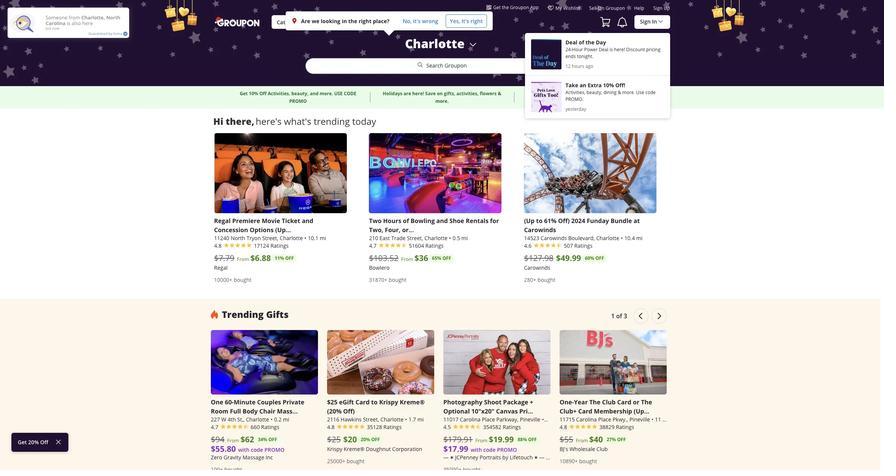 Task type: describe. For each thing, give the bounding box(es) containing it.
prep
[[526, 90, 537, 97]]

• inside one-year the club card or the club+ card membership (up... 11715 carolina place pkwy., pineville • 11 mi
[[652, 417, 654, 424]]

10.4 for $127.98
[[624, 235, 635, 242]]

0 vertical spatial carowinds
[[524, 226, 556, 234]]

4.8 for $55
[[560, 424, 567, 431]]

10% inside take an extra 10% off! activities, beauty, dining & more. use code promo. yesterday
[[603, 82, 614, 89]]

deal of the day 24-hour power deal is here! discount pricing ends tonight. 12 hours ago
[[566, 39, 661, 69]]

$55.80 with code promo zero gravity massage inc
[[211, 444, 284, 462]]

& for off!
[[618, 89, 621, 95]]

27%
[[607, 437, 616, 444]]

get for get the groupon app
[[493, 4, 501, 10]]

trending
[[222, 308, 264, 321]]

decor,
[[611, 90, 626, 97]]

thanksgiving!
[[546, 90, 577, 97]]

holidays are here! save on gifts, activities, flowers & more.
[[383, 90, 501, 104]]

fomo
[[113, 32, 122, 36]]

app
[[530, 4, 539, 10]]

someone from
[[46, 14, 81, 21]]

someone
[[46, 14, 67, 21]]

bj's wholesale club
[[560, 446, 608, 453]]

off inside "$127.98 $49.99 60% off carowinds"
[[596, 255, 604, 262]]

groupon for on
[[606, 5, 625, 11]]

full
[[230, 408, 241, 416]]

two hours of bowling and shoe rentals for two, four, or... 210 east trade street, charlotte • 0.5 mi
[[369, 217, 499, 242]]

$55
[[560, 435, 573, 445]]

11
[[655, 417, 661, 424]]

for inside "two hours of bowling and shoe rentals for two, four, or... 210 east trade street, charlotte • 0.5 mi"
[[490, 217, 499, 225]]

bj's
[[560, 446, 568, 453]]

corporation
[[392, 446, 422, 453]]

search
[[426, 62, 443, 69]]

$127.98
[[524, 253, 554, 264]]

bundle
[[611, 217, 632, 225]]

promo for $17.99
[[497, 447, 517, 454]]

my wishlist
[[556, 5, 580, 11]]

1 vertical spatial kreme®
[[344, 446, 365, 453]]

place inside photography shoot package + optional 10"x20" canvas pri... 11017 carolina place parkway, pineville • 10.4 mi
[[482, 417, 495, 424]]

& for on
[[498, 90, 501, 97]]

w
[[221, 417, 226, 424]]

10.4 for $179.91
[[546, 417, 556, 424]]

mi inside "two hours of bowling and shoe rentals for two, four, or... 210 east trade street, charlotte • 0.5 mi"
[[462, 235, 468, 242]]

& inside prep for thanksgiving! save on home decor, cleaning products, travel, florals & more.
[[604, 98, 608, 104]]

yes, it's right
[[450, 17, 483, 25]]

hours
[[383, 217, 401, 225]]

17124
[[254, 242, 269, 250]]

off) inside $25 egift card to krispy kreme® (20% off) 2116 hawkins street, charlotte • 1.7 mi
[[343, 408, 355, 416]]

charlotte inside button
[[405, 35, 465, 52]]

$17.99 with code promo — ✶ jcpenney portraits by lifetouch ✶ — seasonal photography session deals
[[443, 444, 637, 462]]

31870+ bought
[[369, 277, 407, 284]]

ratings for $7.79
[[271, 242, 289, 250]]

$49.99
[[556, 253, 581, 264]]

four,
[[385, 226, 401, 234]]

4th
[[228, 417, 236, 424]]

north inside charlotte, north carolina
[[106, 14, 120, 21]]

from $40
[[576, 435, 603, 446]]

• inside one 60-minute couples private room full body chair mass... 227 w 4th st,, charlotte • 0.2 mi
[[271, 417, 273, 424]]

sign for sign up
[[654, 5, 663, 11]]

(up... inside one-year the club card or the club+ card membership (up... 11715 carolina place pkwy., pineville • 11 mi
[[634, 408, 650, 416]]

of inside "two hours of bowling and shoe rentals for two, four, or... 210 east trade street, charlotte • 0.5 mi"
[[403, 217, 409, 225]]

canvas
[[496, 408, 518, 416]]

street, inside "two hours of bowling and shoe rentals for two, four, or... 210 east trade street, charlotte • 0.5 mi"
[[407, 235, 423, 242]]

(up to 61% off) 2024 funday bundle at carowinds 14523 carowinds boulevard, charlotte • 10.4 mi
[[524, 217, 643, 242]]

2 — from the left
[[539, 455, 545, 462]]

are
[[404, 90, 411, 97]]

mi inside photography shoot package + optional 10"x20" canvas pri... 11017 carolina place parkway, pineville • 10.4 mi
[[557, 417, 564, 424]]

mi inside one-year the club card or the club+ card membership (up... 11715 carolina place pkwy., pineville • 11 mi
[[663, 417, 669, 424]]

1 vertical spatial carowinds
[[541, 235, 567, 242]]

off right 27%
[[617, 437, 626, 444]]

10000+ bought
[[214, 277, 252, 284]]

beauty, inside take an extra 10% off! activities, beauty, dining & more. use code promo. yesterday
[[587, 89, 602, 95]]

it's for yes,
[[462, 17, 469, 25]]

lifetouch
[[510, 455, 533, 462]]

off inside $7.79 from $6.88 11% off regal
[[285, 255, 294, 262]]

mi inside regal premiere movie ticket and concession options (up... 11240 north tryon street, charlotte • 10.1 mi
[[320, 235, 326, 242]]

trending
[[314, 116, 350, 128]]

280+ bought
[[524, 277, 556, 284]]

more. inside holidays are here! save on gifts, activities, flowers & more.
[[435, 98, 449, 104]]

chair
[[259, 408, 275, 416]]

• inside "two hours of bowling and shoe rentals for two, four, or... 210 east trade street, charlotte • 0.5 mi"
[[449, 235, 451, 242]]

35128
[[367, 424, 382, 431]]

4.7 for $103.52
[[369, 242, 377, 250]]

0 horizontal spatial by
[[108, 32, 112, 36]]

zero
[[211, 455, 222, 462]]

1 — from the left
[[443, 455, 449, 462]]

fomo image
[[8, 8, 38, 38]]

bought right 25000+
[[347, 458, 365, 466]]

60-
[[225, 399, 234, 407]]

place?
[[373, 17, 390, 25]]

1 right from the left
[[359, 17, 372, 25]]

227
[[211, 417, 220, 424]]

activities, inside get 10% off activities, beauty, and more. use code promo
[[268, 90, 290, 97]]

wrong
[[422, 17, 438, 25]]

mi inside the (up to 61% off) 2024 funday bundle at carowinds 14523 carowinds boulevard, charlotte • 10.4 mi
[[636, 235, 643, 242]]

no, it's wrong button
[[399, 14, 442, 28]]

to inside $25 egift card to krispy kreme® (20% off) 2116 hawkins street, charlotte • 1.7 mi
[[371, 399, 378, 407]]

tryon
[[247, 235, 261, 242]]

$40
[[589, 435, 603, 446]]

hours
[[572, 63, 584, 69]]

10000+
[[214, 277, 232, 284]]

one-year the club card or the club+ card membership (up... 11715 carolina place pkwy., pineville • 11 mi
[[560, 399, 669, 424]]

off inside $103.52 from $36 65% off bowlero
[[443, 255, 451, 262]]

on for prep for thanksgiving! save on home decor, cleaning products, travel, florals & more.
[[590, 90, 596, 97]]

pricing
[[646, 46, 661, 52]]

pkwy.,
[[613, 417, 628, 424]]

krispy kreme® doughnut corporation
[[327, 446, 422, 453]]

2 search groupon search field from the top
[[305, 58, 579, 74]]

from inside $103.52 from $36 65% off bowlero
[[401, 256, 413, 263]]

1 of 3
[[611, 312, 627, 321]]

shoot
[[484, 399, 502, 407]]

charlotte inside one 60-minute couples private room full body chair mass... 227 w 4th st,, charlotte • 0.2 mi
[[246, 417, 269, 424]]

regal inside $7.79 from $6.88 11% off regal
[[214, 264, 228, 272]]

or...
[[402, 226, 414, 234]]

is inside is also here just now
[[67, 20, 70, 26]]

photography shoot package + optional 10"x20" canvas pri... 11017 carolina place parkway, pineville • 10.4 mi
[[443, 399, 564, 424]]

off up krispy kreme® doughnut corporation
[[371, 437, 380, 444]]

31870+
[[369, 277, 387, 284]]

off for 20%
[[40, 439, 48, 447]]

$62
[[241, 435, 254, 446]]

for inside prep for thanksgiving! save on home decor, cleaning products, travel, florals & more.
[[538, 90, 545, 97]]

4.6
[[524, 242, 532, 250]]

search groupon search field containing charlotte
[[305, 35, 579, 86]]

my
[[556, 5, 562, 11]]

bowling
[[411, 217, 435, 225]]

deal of the day heading
[[566, 39, 664, 46]]

from inside $7.79 from $6.88 11% off regal
[[237, 256, 249, 263]]

1 horizontal spatial 20%
[[361, 437, 370, 444]]

club+
[[560, 408, 577, 416]]

0 horizontal spatial deal
[[566, 39, 578, 46]]

$25 for $25
[[327, 435, 341, 445]]

sign up link
[[654, 5, 670, 14]]

beauty, inside get 10% off activities, beauty, and more. use code promo
[[291, 90, 309, 97]]

guaranteed by fomo
[[89, 32, 122, 36]]

parkway,
[[496, 417, 519, 424]]

extra
[[588, 82, 602, 89]]

no,
[[403, 17, 412, 25]]

• inside regal premiere movie ticket and concession options (up... 11240 north tryon street, charlotte • 10.1 mi
[[304, 235, 306, 242]]

products,
[[550, 98, 572, 104]]

day
[[596, 39, 606, 46]]

2 the from the left
[[641, 399, 652, 407]]

$36
[[415, 253, 428, 264]]

charlotte inside the (up to 61% off) 2024 funday bundle at carowinds 14523 carowinds boulevard, charlotte • 10.4 mi
[[596, 235, 619, 242]]

more. inside take an extra 10% off! activities, beauty, dining & more. use code promo. yesterday
[[622, 89, 635, 95]]

boulevard,
[[568, 235, 595, 242]]

1 horizontal spatial deal
[[599, 46, 609, 52]]

carolina inside photography shoot package + optional 10"x20" canvas pri... 11017 carolina place parkway, pineville • 10.4 mi
[[460, 417, 481, 424]]

charlotte button
[[405, 35, 479, 52]]

38829
[[600, 424, 615, 431]]

off right 88%
[[528, 437, 537, 444]]

0 horizontal spatial 20%
[[28, 439, 39, 447]]

portraits
[[480, 455, 501, 462]]

to inside the (up to 61% off) 2024 funday bundle at carowinds 14523 carowinds boulevard, charlotte • 10.4 mi
[[536, 217, 543, 225]]

• inside the (up to 61% off) 2024 funday bundle at carowinds 14523 carowinds boulevard, charlotte • 10.4 mi
[[621, 235, 623, 242]]

more. inside get 10% off activities, beauty, and more. use code promo
[[320, 90, 333, 97]]

off right 34% at the left
[[268, 437, 277, 444]]

on inside "sell on groupon" link
[[598, 5, 605, 11]]

holidays
[[383, 90, 402, 97]]

charlotte inside "two hours of bowling and shoe rentals for two, four, or... 210 east trade street, charlotte • 0.5 mi"
[[425, 235, 448, 242]]

by inside $17.99 with code promo — ✶ jcpenney portraits by lifetouch ✶ — seasonal photography session deals
[[502, 455, 508, 462]]

0.2
[[274, 417, 282, 424]]

pineville inside photography shoot package + optional 10"x20" canvas pri... 11017 carolina place parkway, pineville • 10.4 mi
[[520, 417, 541, 424]]

$103.52 from $36 65% off bowlero
[[369, 253, 451, 272]]



Task type: vqa. For each thing, say whether or not it's contained in the screenshot.
'Premiere'
yes



Task type: locate. For each thing, give the bounding box(es) containing it.
& down off!
[[618, 89, 621, 95]]

2 horizontal spatial on
[[598, 5, 605, 11]]

1 horizontal spatial activities,
[[566, 89, 586, 95]]

ratings down boulevard,
[[574, 242, 593, 250]]

1 horizontal spatial with
[[471, 447, 482, 454]]

$20
[[343, 435, 357, 446]]

10% up there,
[[249, 90, 258, 97]]

from inside from $40
[[576, 438, 588, 445]]

1 horizontal spatial off)
[[558, 217, 570, 225]]

activities, up promo.
[[566, 89, 586, 95]]

507
[[564, 242, 573, 250]]

is also here just now
[[46, 20, 93, 31]]

1 pineville from the left
[[520, 417, 541, 424]]

of up the or...
[[403, 217, 409, 225]]

year
[[574, 399, 588, 407]]

1 save from the left
[[425, 90, 436, 97]]

ratings for $55
[[616, 424, 634, 431]]

1 horizontal spatial carolina
[[460, 417, 481, 424]]

1 horizontal spatial 10%
[[603, 82, 614, 89]]

by right 'portraits'
[[502, 455, 508, 462]]

florals
[[589, 98, 603, 104]]

1 horizontal spatial sign
[[654, 5, 663, 11]]

get 20% off
[[18, 439, 48, 447]]

61%
[[544, 217, 557, 225]]

0 vertical spatial for
[[538, 90, 545, 97]]

10.4 inside the (up to 61% off) 2024 funday bundle at carowinds 14523 carowinds boulevard, charlotte • 10.4 mi
[[624, 235, 635, 242]]

no, it's wrong
[[403, 17, 438, 25]]

bought for $36
[[389, 277, 407, 284]]

charlotte,
[[81, 14, 105, 21]]

1 with from the left
[[238, 447, 250, 454]]

groupon image
[[214, 16, 261, 27]]

(up... inside regal premiere movie ticket and concession options (up... 11240 north tryon street, charlotte • 10.1 mi
[[275, 226, 291, 234]]

also
[[72, 20, 81, 26]]

bought down bj's wholesale club
[[579, 458, 597, 466]]

2 pineville from the left
[[630, 417, 650, 424]]

code inside $17.99 with code promo — ✶ jcpenney portraits by lifetouch ✶ — seasonal photography session deals
[[483, 447, 496, 454]]

one
[[211, 399, 223, 407]]

off inside get 10% off activities, beauty, and more. use code promo
[[259, 90, 267, 97]]

sign
[[654, 5, 663, 11], [640, 18, 651, 25]]

1 horizontal spatial is
[[610, 46, 613, 52]]

save inside holidays are here! save on gifts, activities, flowers & more.
[[425, 90, 436, 97]]

save inside prep for thanksgiving! save on home decor, cleaning products, travel, florals & more.
[[578, 90, 589, 97]]

0 vertical spatial to
[[536, 217, 543, 225]]

guaranteed
[[89, 32, 108, 36]]

carowinds down the $127.98 on the right bottom
[[524, 264, 550, 272]]

mi down club+
[[557, 417, 564, 424]]

activities, up here's
[[268, 90, 290, 97]]

1 horizontal spatial card
[[578, 408, 593, 416]]

private
[[283, 399, 305, 407]]

0 vertical spatial $25
[[327, 399, 338, 407]]

with
[[238, 447, 250, 454], [471, 447, 482, 454]]

60%
[[585, 255, 594, 262]]

there,
[[226, 115, 254, 128]]

of for 1
[[616, 312, 622, 321]]

0 horizontal spatial for
[[490, 217, 499, 225]]

by left fomo
[[108, 32, 112, 36]]

bought for $6.88
[[234, 277, 252, 284]]

code inside $55.80 with code promo zero gravity massage inc
[[251, 447, 263, 454]]

off for 10%
[[259, 90, 267, 97]]

card down the year
[[578, 408, 593, 416]]

0 horizontal spatial 4.8
[[214, 242, 222, 250]]

10890+
[[560, 458, 578, 466]]

0 vertical spatial krispy
[[379, 399, 398, 407]]

$25 up (20%
[[327, 399, 338, 407]]

of
[[579, 39, 584, 46], [403, 217, 409, 225], [616, 312, 622, 321]]

krispy inside $25 egift card to krispy kreme® (20% off) 2116 hawkins street, charlotte • 1.7 mi
[[379, 399, 398, 407]]

charlotte inside regal premiere movie ticket and concession options (up... 11240 north tryon street, charlotte • 10.1 mi
[[280, 235, 303, 242]]

two,
[[369, 226, 383, 234]]

code inside take an extra 10% off! activities, beauty, dining & more. use code promo. yesterday
[[646, 89, 656, 95]]

get inside button
[[493, 4, 501, 10]]

flowers
[[480, 90, 497, 97]]

0 horizontal spatial right
[[359, 17, 372, 25]]

2 horizontal spatial &
[[618, 89, 621, 95]]

1 horizontal spatial right
[[471, 17, 483, 25]]

10.4 inside photography shoot package + optional 10"x20" canvas pri... 11017 carolina place parkway, pineville • 10.4 mi
[[546, 417, 556, 424]]

1 the from the left
[[590, 399, 601, 407]]

room
[[211, 408, 228, 416]]

on inside holidays are here! save on gifts, activities, flowers & more.
[[437, 90, 443, 97]]

more. down off!
[[622, 89, 635, 95]]

gravity
[[224, 455, 241, 462]]

0 vertical spatial kreme®
[[400, 399, 425, 407]]

0 horizontal spatial photography
[[443, 399, 483, 407]]

charlotte up 51604 ratings
[[425, 235, 448, 242]]

get for get 10% off activities, beauty, and more. use code promo
[[240, 90, 248, 97]]

off right 11%
[[285, 255, 294, 262]]

0 horizontal spatial promo
[[265, 447, 284, 454]]

1 horizontal spatial it's
[[462, 17, 469, 25]]

optional
[[443, 408, 470, 416]]

save for travel,
[[578, 90, 589, 97]]

place inside one-year the club card or the club+ card membership (up... 11715 carolina place pkwy., pineville • 11 mi
[[598, 417, 611, 424]]

2 vertical spatial carowinds
[[524, 264, 550, 272]]

it's
[[413, 17, 421, 25], [462, 17, 469, 25]]

24-
[[566, 46, 572, 52]]

with inside $55.80 with code promo zero gravity massage inc
[[238, 447, 250, 454]]

0 horizontal spatial here!
[[412, 90, 424, 97]]

2 horizontal spatial 4.8
[[560, 424, 567, 431]]

options
[[250, 226, 274, 234]]

ratings
[[271, 242, 289, 250], [426, 242, 444, 250], [574, 242, 593, 250], [261, 424, 279, 431], [384, 424, 402, 431], [503, 424, 521, 431], [616, 424, 634, 431]]

1 vertical spatial is
[[610, 46, 613, 52]]

1 horizontal spatial save
[[578, 90, 589, 97]]

2 ✶ from the left
[[534, 455, 538, 462]]

2116
[[327, 417, 339, 424]]

from left "$6.88"
[[237, 256, 249, 263]]

• left 11
[[652, 417, 654, 424]]

photography inside photography shoot package + optional 10"x20" canvas pri... 11017 carolina place parkway, pineville • 10.4 mi
[[443, 399, 483, 407]]

bought right 280+
[[538, 277, 556, 284]]

0 horizontal spatial &
[[498, 90, 501, 97]]

promo inside $17.99 with code promo — ✶ jcpenney portraits by lifetouch ✶ — seasonal photography session deals
[[497, 447, 517, 454]]

88%
[[518, 437, 527, 444]]

we
[[312, 17, 319, 25]]

from for $40
[[576, 438, 588, 445]]

guaranteed by fomo link
[[89, 32, 128, 36]]

save
[[425, 90, 436, 97], [578, 90, 589, 97]]

210
[[369, 235, 378, 242]]

0 vertical spatial is
[[67, 20, 70, 26]]

of up hour
[[579, 39, 584, 46]]

1 place from the left
[[482, 417, 495, 424]]

st,,
[[237, 417, 245, 424]]

10%
[[603, 82, 614, 89], [249, 90, 258, 97]]

ratings down parkway,
[[503, 424, 521, 431]]

photography up optional
[[443, 399, 483, 407]]

• inside $25 egift card to krispy kreme® (20% off) 2116 hawkins street, charlotte • 1.7 mi
[[405, 417, 407, 424]]

and inside "two hours of bowling and shoe rentals for two, four, or... 210 east trade street, charlotte • 0.5 mi"
[[436, 217, 448, 225]]

code for $19.99
[[483, 447, 496, 454]]

0 horizontal spatial 4.7
[[211, 424, 218, 431]]

carowinds up 14523
[[524, 226, 556, 234]]

1 vertical spatial sign
[[640, 18, 651, 25]]

pineville down or
[[630, 417, 650, 424]]

street, up 51604
[[407, 235, 423, 242]]

search groupon search field down charlotte button
[[305, 58, 579, 74]]

2 vertical spatial get
[[18, 439, 27, 447]]

1 vertical spatial $25
[[327, 435, 341, 445]]

charlotte
[[405, 35, 465, 52], [280, 235, 303, 242], [425, 235, 448, 242], [596, 235, 619, 242], [246, 417, 269, 424], [381, 417, 404, 424]]

bought for 60%
[[538, 277, 556, 284]]

& down home
[[604, 98, 608, 104]]

street,
[[262, 235, 278, 242], [407, 235, 423, 242], [363, 417, 379, 424]]

0 horizontal spatial beauty,
[[291, 90, 309, 97]]

1 horizontal spatial off
[[259, 90, 267, 97]]

code up 'massage'
[[251, 447, 263, 454]]

1 horizontal spatial 4.7
[[369, 242, 377, 250]]

is left the also
[[67, 20, 70, 26]]

(up... down or
[[634, 408, 650, 416]]

from left $36
[[401, 256, 413, 263]]

here! inside deal of the day 24-hour power deal is here! discount pricing ends tonight. 12 hours ago
[[614, 46, 625, 52]]

(20%
[[327, 408, 342, 416]]

0 horizontal spatial to
[[371, 399, 378, 407]]

✶ right "lifetouch"
[[534, 455, 538, 462]]

right right yes,
[[471, 17, 483, 25]]

on
[[598, 5, 605, 11], [437, 90, 443, 97], [590, 90, 596, 97]]

take an extra 10% off! activities, beauty, dining & more. use code promo. yesterday
[[566, 82, 656, 112]]

carolina inside charlotte, north carolina
[[46, 20, 66, 26]]

1 vertical spatial photography
[[570, 455, 602, 462]]

— left seasonal
[[539, 455, 545, 462]]

mi right 10.1
[[320, 235, 326, 242]]

from up wholesale at the right bottom
[[576, 438, 588, 445]]

of right 1
[[616, 312, 622, 321]]

and inside regal premiere movie ticket and concession options (up... 11240 north tryon street, charlotte • 10.1 mi
[[302, 217, 313, 225]]

1 vertical spatial the
[[348, 17, 357, 25]]

it's right yes,
[[462, 17, 469, 25]]

on left gifts,
[[437, 90, 443, 97]]

the inside deal of the day 24-hour power deal is here! discount pricing ends tonight. 12 hours ago
[[586, 39, 595, 46]]

off) right '61%'
[[558, 217, 570, 225]]

help
[[634, 5, 644, 11]]

ratings for $103.52
[[426, 242, 444, 250]]

0 vertical spatial by
[[108, 32, 112, 36]]

mi inside $25 egift card to krispy kreme® (20% off) 2116 hawkins street, charlotte • 1.7 mi
[[418, 417, 424, 424]]

is down deal of the day heading
[[610, 46, 613, 52]]

charlotte, north carolina
[[46, 14, 120, 26]]

0 vertical spatial here!
[[614, 46, 625, 52]]

mi right 1.7
[[418, 417, 424, 424]]

north inside regal premiere movie ticket and concession options (up... 11240 north tryon street, charlotte • 10.1 mi
[[231, 235, 245, 242]]

on inside prep for thanksgiving! save on home decor, cleaning products, travel, florals & more.
[[590, 90, 596, 97]]

38829 ratings
[[600, 424, 634, 431]]

hi there, here's what's trending today
[[213, 115, 376, 128]]

mi right 11
[[663, 417, 669, 424]]

from for $62
[[227, 438, 239, 445]]

sign in
[[640, 18, 657, 25]]

0 vertical spatial deal
[[566, 39, 578, 46]]

is inside deal of the day 24-hour power deal is here! discount pricing ends tonight. 12 hours ago
[[610, 46, 613, 52]]

1 horizontal spatial the
[[641, 399, 652, 407]]

with for $55.80
[[238, 447, 250, 454]]

home
[[597, 90, 610, 97]]

club down $40
[[597, 446, 608, 453]]

280+
[[524, 277, 536, 284]]

1 regal from the top
[[214, 217, 231, 225]]

rentals
[[466, 217, 489, 225]]

off right the 60% on the right bottom of page
[[596, 255, 604, 262]]

charlotte inside $25 egift card to krispy kreme® (20% off) 2116 hawkins street, charlotte • 1.7 mi
[[381, 417, 404, 424]]

an
[[580, 82, 586, 89]]

bought right 10000+
[[234, 277, 252, 284]]

doughnut
[[366, 446, 391, 453]]

1 horizontal spatial promo
[[289, 98, 307, 104]]

1 horizontal spatial by
[[502, 455, 508, 462]]

1 horizontal spatial here!
[[614, 46, 625, 52]]

ratings up 11%
[[271, 242, 289, 250]]

0 horizontal spatial kreme®
[[344, 446, 365, 453]]

Search Groupon search field
[[305, 35, 579, 86], [305, 58, 579, 74]]

right left place?
[[359, 17, 372, 25]]

sign for sign in
[[640, 18, 651, 25]]

kreme® inside $25 egift card to krispy kreme® (20% off) 2116 hawkins street, charlotte • 1.7 mi
[[400, 399, 425, 407]]

sign inside button
[[640, 18, 651, 25]]

kreme® down $20
[[344, 446, 365, 453]]

hour
[[572, 46, 583, 52]]

0 horizontal spatial north
[[106, 14, 120, 21]]

0 horizontal spatial code
[[251, 447, 263, 454]]

1 it's from the left
[[413, 17, 421, 25]]

mi inside one 60-minute couples private room full body chair mass... 227 w 4th st,, charlotte • 0.2 mi
[[283, 417, 289, 424]]

to
[[536, 217, 543, 225], [371, 399, 378, 407]]

save for more.
[[425, 90, 436, 97]]

11715
[[560, 417, 575, 424]]

club inside one-year the club card or the club+ card membership (up... 11715 carolina place pkwy., pineville • 11 mi
[[602, 399, 616, 407]]

1 vertical spatial club
[[597, 446, 608, 453]]

just
[[46, 26, 51, 31]]

code for $62
[[251, 447, 263, 454]]

1 horizontal spatial krispy
[[379, 399, 398, 407]]

street, up "17124 ratings"
[[262, 235, 278, 242]]

it's for no,
[[413, 17, 421, 25]]

photography inside $17.99 with code promo — ✶ jcpenney portraits by lifetouch ✶ — seasonal photography session deals
[[570, 455, 602, 462]]

north up fomo
[[106, 14, 120, 21]]

0 horizontal spatial pineville
[[520, 417, 541, 424]]

with for $17.99
[[471, 447, 482, 454]]

egift
[[339, 399, 354, 407]]

street, inside $25 egift card to krispy kreme® (20% off) 2116 hawkins street, charlotte • 1.7 mi
[[363, 417, 379, 424]]

gifts,
[[444, 90, 455, 97]]

more. inside prep for thanksgiving! save on home decor, cleaning products, travel, florals & more.
[[609, 98, 622, 104]]

off) inside the (up to 61% off) 2024 funday bundle at carowinds 14523 carowinds boulevard, charlotte • 10.4 mi
[[558, 217, 570, 225]]

inc
[[266, 455, 273, 462]]

2 with from the left
[[471, 447, 482, 454]]

2 horizontal spatial street,
[[407, 235, 423, 242]]

1 horizontal spatial (up...
[[634, 408, 650, 416]]

shoe
[[450, 217, 464, 225]]

$25 for $25 egift card to krispy kreme® (20% off) 2116 hawkins street, charlotte • 1.7 mi
[[327, 399, 338, 407]]

and right 'ticket'
[[302, 217, 313, 225]]

1 horizontal spatial to
[[536, 217, 543, 225]]

for right rentals at the top right
[[490, 217, 499, 225]]

groupon inside search field
[[445, 62, 467, 69]]

street, inside regal premiere movie ticket and concession options (up... 11240 north tryon street, charlotte • 10.1 mi
[[262, 235, 278, 242]]

17124 ratings
[[254, 242, 289, 250]]

$25
[[327, 399, 338, 407], [327, 435, 341, 445]]

charlotte down 'ticket'
[[280, 235, 303, 242]]

0 horizontal spatial save
[[425, 90, 436, 97]]

2 horizontal spatial promo
[[497, 447, 517, 454]]

couples
[[257, 399, 281, 407]]

• inside photography shoot package + optional 10"x20" canvas pri... 11017 carolina place parkway, pineville • 10.4 mi
[[542, 417, 544, 424]]

regal inside regal premiere movie ticket and concession options (up... 11240 north tryon street, charlotte • 10.1 mi
[[214, 217, 231, 225]]

groupon inside button
[[510, 4, 529, 10]]

massage
[[243, 455, 264, 462]]

off right 65%
[[443, 255, 451, 262]]

of for deal
[[579, 39, 584, 46]]

0 vertical spatial 4.7
[[369, 242, 377, 250]]

more. left use at the left top
[[320, 90, 333, 97]]

10.4 down at
[[624, 235, 635, 242]]

krispy up 25000+
[[327, 446, 342, 453]]

1 vertical spatial 4.7
[[211, 424, 218, 431]]

0 horizontal spatial off
[[40, 439, 48, 447]]

✶ left jcpenney
[[450, 455, 454, 462]]

seasonal
[[546, 455, 568, 462]]

2 regal from the top
[[214, 264, 228, 272]]

search groupon search field up gifts,
[[305, 35, 579, 86]]

and left use at the left top
[[310, 90, 319, 97]]

1 horizontal spatial code
[[483, 447, 496, 454]]

and inside get 10% off activities, beauty, and more. use code promo
[[310, 90, 319, 97]]

activities, inside take an extra 10% off! activities, beauty, dining & more. use code promo. yesterday
[[566, 89, 586, 95]]

4.8 for $25
[[327, 424, 335, 431]]

sign left up
[[654, 5, 663, 11]]

0 vertical spatial (up...
[[275, 226, 291, 234]]

promo up "inc"
[[265, 447, 284, 454]]

to right (up
[[536, 217, 543, 225]]

ratings for $179.91
[[503, 424, 521, 431]]

card inside $25 egift card to krispy kreme® (20% off) 2116 hawkins street, charlotte • 1.7 mi
[[356, 399, 370, 407]]

0 horizontal spatial krispy
[[327, 446, 342, 453]]

from for $19.99
[[475, 438, 488, 445]]

1 horizontal spatial ✶
[[534, 455, 538, 462]]

on for holidays are here! save on gifts, activities, flowers & more.
[[437, 90, 443, 97]]

groupon for the
[[510, 4, 529, 10]]

use
[[636, 89, 644, 95]]

funday
[[587, 217, 609, 225]]

1 horizontal spatial beauty,
[[587, 89, 602, 95]]

take an extra 10% off! heading
[[566, 82, 664, 89]]

1 vertical spatial off
[[40, 439, 48, 447]]

1 vertical spatial regal
[[214, 264, 228, 272]]

1 horizontal spatial on
[[590, 90, 596, 97]]

promo down "$19.99" at bottom
[[497, 447, 517, 454]]

notifications inbox image
[[617, 16, 629, 28]]

10.1
[[308, 235, 318, 242]]

here! down deal of the day heading
[[614, 46, 625, 52]]

ratings for $25
[[384, 424, 402, 431]]

from inside from $19.99
[[475, 438, 488, 445]]

card left or
[[617, 399, 631, 407]]

34% off
[[258, 437, 277, 444]]

north
[[106, 14, 120, 21], [231, 235, 245, 242]]

1 $25 from the top
[[327, 399, 338, 407]]

— left jcpenney
[[443, 455, 449, 462]]

ratings up 65%
[[426, 242, 444, 250]]

1 horizontal spatial the
[[502, 4, 509, 10]]

code right use
[[646, 89, 656, 95]]

0 horizontal spatial 10%
[[249, 90, 258, 97]]

1 vertical spatial deal
[[599, 46, 609, 52]]

pineville inside one-year the club card or the club+ card membership (up... 11715 carolina place pkwy., pineville • 11 mi
[[630, 417, 650, 424]]

2 horizontal spatial the
[[586, 39, 595, 46]]

0 horizontal spatial —
[[443, 455, 449, 462]]

ratings down pkwy.,
[[616, 424, 634, 431]]

0 vertical spatial sign
[[654, 5, 663, 11]]

1 vertical spatial for
[[490, 217, 499, 225]]

photography down bj's wholesale club
[[570, 455, 602, 462]]

1 horizontal spatial place
[[598, 417, 611, 424]]

10% inside get 10% off activities, beauty, and more. use code promo
[[249, 90, 258, 97]]

from $19.99
[[475, 435, 514, 446]]

2 right from the left
[[471, 17, 483, 25]]

$103.52
[[369, 253, 399, 264]]

carolina inside one-year the club card or the club+ card membership (up... 11715 carolina place pkwy., pineville • 11 mi
[[576, 417, 597, 424]]

charlotte up 35128 ratings
[[381, 417, 404, 424]]

0 vertical spatial off
[[259, 90, 267, 97]]

mi down at
[[636, 235, 643, 242]]

1 horizontal spatial —
[[539, 455, 545, 462]]

0 vertical spatial get
[[493, 4, 501, 10]]

2 horizontal spatial card
[[617, 399, 631, 407]]

with up jcpenney
[[471, 447, 482, 454]]

promo inside get 10% off activities, beauty, and more. use code promo
[[289, 98, 307, 104]]

10890+ bought
[[560, 458, 597, 466]]

1 horizontal spatial groupon
[[510, 4, 529, 10]]

4.7
[[369, 242, 377, 250], [211, 424, 218, 431]]

get for get 20% off
[[18, 439, 27, 447]]

beauty, down extra
[[587, 89, 602, 95]]

here!
[[614, 46, 625, 52], [412, 90, 424, 97]]

10.4 left 11715
[[546, 417, 556, 424]]

get inside get 10% off activities, beauty, and more. use code promo
[[240, 90, 248, 97]]

0 vertical spatial off)
[[558, 217, 570, 225]]

krispy up 35128 ratings
[[379, 399, 398, 407]]

& inside take an extra 10% off! activities, beauty, dining & more. use code promo. yesterday
[[618, 89, 621, 95]]

promo up what's
[[289, 98, 307, 104]]

1 vertical spatial (up...
[[634, 408, 650, 416]]

1 vertical spatial north
[[231, 235, 245, 242]]

the left the app
[[502, 4, 509, 10]]

holidays are here! save on gifts, activities, flowers & more. link
[[379, 90, 505, 105]]

from down 354582 in the right bottom of the page
[[475, 438, 488, 445]]

$25 left $20
[[327, 435, 341, 445]]

promo
[[289, 98, 307, 104], [265, 447, 284, 454], [497, 447, 517, 454]]

kreme® up 1.7
[[400, 399, 425, 407]]

$25 inside $25 egift card to krispy kreme® (20% off) 2116 hawkins street, charlotte • 1.7 mi
[[327, 399, 338, 407]]

are we looking in the right place?
[[301, 17, 390, 25]]

search groupon
[[426, 62, 467, 69]]

0 vertical spatial photography
[[443, 399, 483, 407]]

2 place from the left
[[598, 417, 611, 424]]

right inside button
[[471, 17, 483, 25]]

0 horizontal spatial sign
[[640, 18, 651, 25]]

• left the 0.5
[[449, 235, 451, 242]]

4.8 down 2116
[[327, 424, 335, 431]]

and for $36
[[436, 217, 448, 225]]

& inside holidays are here! save on gifts, activities, flowers & more.
[[498, 90, 501, 97]]

the
[[590, 399, 601, 407], [641, 399, 652, 407]]

4.7 for $94
[[211, 424, 218, 431]]

mi down mass...
[[283, 417, 289, 424]]

354582
[[483, 424, 501, 431]]

bought
[[234, 277, 252, 284], [389, 277, 407, 284], [538, 277, 556, 284], [347, 458, 365, 466], [579, 458, 597, 466]]

dining
[[604, 89, 617, 95]]

2 save from the left
[[578, 90, 589, 97]]

0 horizontal spatial groupon
[[445, 62, 467, 69]]

bought right 31870+
[[389, 277, 407, 284]]

sell on groupon link
[[589, 5, 625, 14]]

(up... down 'ticket'
[[275, 226, 291, 234]]

promo inside $55.80 with code promo zero gravity massage inc
[[265, 447, 284, 454]]

1 vertical spatial by
[[502, 455, 508, 462]]

0 vertical spatial regal
[[214, 217, 231, 225]]

the inside button
[[502, 4, 509, 10]]

the right in
[[348, 17, 357, 25]]

1 ✶ from the left
[[450, 455, 454, 462]]

from left $62
[[227, 438, 239, 445]]

1 horizontal spatial street,
[[363, 417, 379, 424]]

carowinds inside "$127.98 $49.99 60% off carowinds"
[[524, 264, 550, 272]]

2 horizontal spatial carolina
[[576, 417, 597, 424]]

0 horizontal spatial street,
[[262, 235, 278, 242]]

with inside $17.99 with code promo — ✶ jcpenney portraits by lifetouch ✶ — seasonal photography session deals
[[471, 447, 482, 454]]

categories
[[277, 19, 304, 26]]

• down bundle
[[621, 235, 623, 242]]

0 horizontal spatial activities,
[[268, 90, 290, 97]]

4.7 down 227
[[211, 424, 218, 431]]

ratings for $94
[[261, 424, 279, 431]]

2 it's from the left
[[462, 17, 469, 25]]

1 search groupon search field from the top
[[305, 35, 579, 86]]

more. down gifts,
[[435, 98, 449, 104]]

and for $6.88
[[302, 217, 313, 225]]

ratings for $127.98
[[574, 242, 593, 250]]

0.5
[[453, 235, 460, 242]]

0 horizontal spatial the
[[590, 399, 601, 407]]

0 horizontal spatial of
[[403, 217, 409, 225]]

4.8 for $7.79
[[214, 242, 222, 250]]

deal up 24-
[[566, 39, 578, 46]]

1 vertical spatial 10.4
[[546, 417, 556, 424]]

off) up hawkins
[[343, 408, 355, 416]]

code
[[344, 90, 356, 97]]

promo.
[[566, 96, 584, 102]]

charlotte up 660
[[246, 417, 269, 424]]

2 $25 from the top
[[327, 435, 341, 445]]

promo for $55.80
[[265, 447, 284, 454]]

here! inside holidays are here! save on gifts, activities, flowers & more.
[[412, 90, 424, 97]]

1 horizontal spatial get
[[240, 90, 248, 97]]

of inside deal of the day 24-hour power deal is here! discount pricing ends tonight. 12 hours ago
[[579, 39, 584, 46]]

regal premiere movie ticket and concession options (up... 11240 north tryon street, charlotte • 10.1 mi
[[214, 217, 326, 242]]



